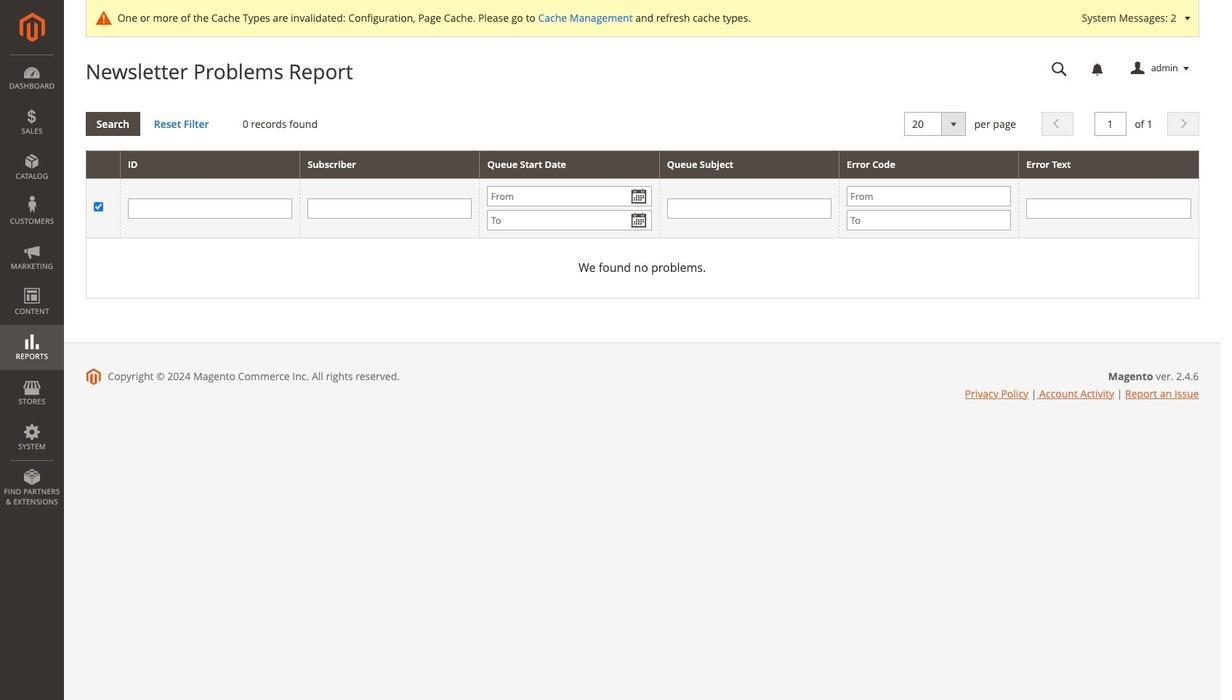 Task type: describe. For each thing, give the bounding box(es) containing it.
magento admin panel image
[[19, 12, 45, 42]]

From text field
[[847, 186, 1012, 207]]

to text field for from text field
[[847, 210, 1012, 231]]



Task type: locate. For each thing, give the bounding box(es) containing it.
1 to text field from the left
[[488, 210, 652, 231]]

To text field
[[488, 210, 652, 231], [847, 210, 1012, 231]]

to text field down from text field
[[847, 210, 1012, 231]]

None text field
[[1095, 112, 1127, 136], [128, 198, 292, 219], [308, 198, 472, 219], [667, 198, 832, 219], [1027, 198, 1192, 219], [1095, 112, 1127, 136], [128, 198, 292, 219], [308, 198, 472, 219], [667, 198, 832, 219], [1027, 198, 1192, 219]]

1 horizontal spatial to text field
[[847, 210, 1012, 231]]

to text field down from text box
[[488, 210, 652, 231]]

From text field
[[488, 186, 652, 207]]

menu bar
[[0, 55, 64, 514]]

0 horizontal spatial to text field
[[488, 210, 652, 231]]

2 to text field from the left
[[847, 210, 1012, 231]]

None text field
[[1042, 56, 1078, 81]]

to text field for from text box
[[488, 210, 652, 231]]

None checkbox
[[94, 202, 103, 212]]



Task type: vqa. For each thing, say whether or not it's contained in the screenshot.
menu
no



